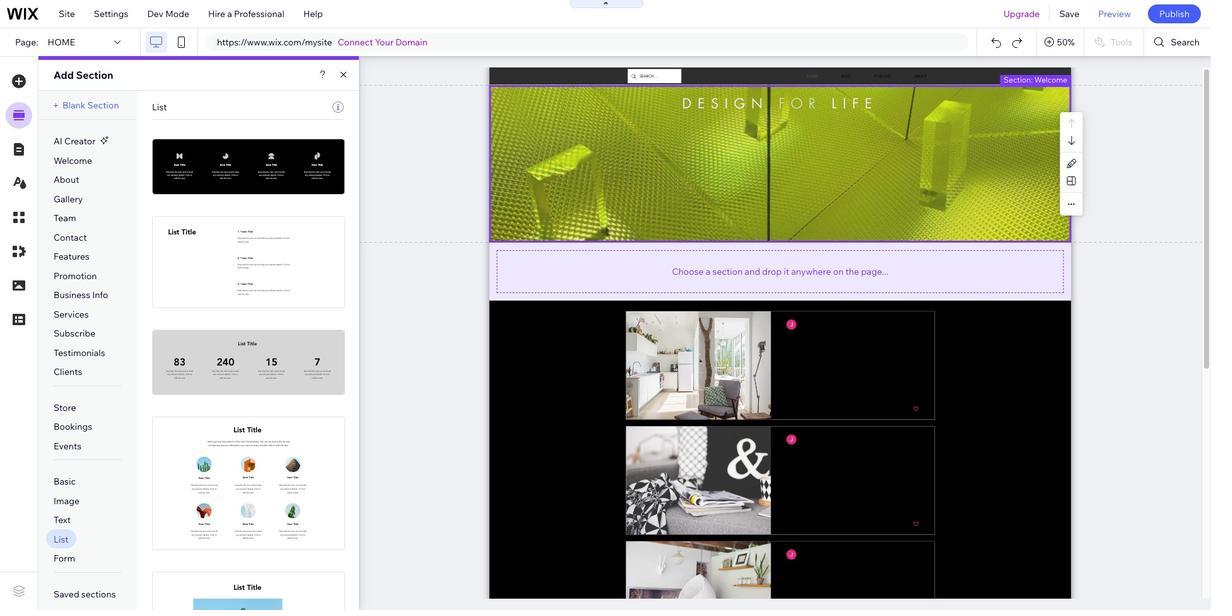 Task type: locate. For each thing, give the bounding box(es) containing it.
0 vertical spatial section
[[76, 69, 113, 81]]

your
[[375, 37, 394, 48]]

1 vertical spatial a
[[706, 266, 711, 277]]

tools button
[[1084, 28, 1144, 56]]

publish button
[[1148, 4, 1201, 23]]

publish
[[1160, 8, 1190, 20]]

help
[[303, 8, 323, 20]]

section for add section
[[76, 69, 113, 81]]

welcome
[[1035, 75, 1068, 84], [54, 155, 92, 166]]

0 horizontal spatial list
[[54, 534, 69, 546]]

list
[[152, 102, 167, 113], [54, 534, 69, 546]]

welcome right section:
[[1035, 75, 1068, 84]]

50% button
[[1037, 28, 1084, 56]]

blank section
[[62, 100, 119, 111]]

a left section
[[706, 266, 711, 277]]

section right blank
[[87, 100, 119, 111]]

add
[[54, 69, 74, 81]]

settings
[[94, 8, 128, 20]]

a for section
[[706, 266, 711, 277]]

0 vertical spatial welcome
[[1035, 75, 1068, 84]]

tools
[[1111, 37, 1133, 48]]

saved
[[54, 589, 79, 600]]

section up blank section
[[76, 69, 113, 81]]

a for professional
[[227, 8, 232, 20]]

1 vertical spatial list
[[54, 534, 69, 546]]

text
[[54, 515, 71, 526]]

saved sections
[[54, 589, 116, 600]]

about
[[54, 174, 79, 186]]

welcome down ai creator
[[54, 155, 92, 166]]

add section
[[54, 69, 113, 81]]

basic
[[54, 476, 76, 488]]

image
[[54, 496, 80, 507]]

form
[[54, 553, 75, 565]]

on
[[833, 266, 844, 277]]

team
[[54, 213, 76, 224]]

ai creator
[[54, 136, 96, 147]]

0 horizontal spatial a
[[227, 8, 232, 20]]

save button
[[1050, 0, 1089, 28]]

professional
[[234, 8, 284, 20]]

a right hire
[[227, 8, 232, 20]]

hire a professional
[[208, 8, 284, 20]]

promotion
[[54, 270, 97, 282]]

0 vertical spatial list
[[152, 102, 167, 113]]

preview button
[[1089, 0, 1141, 28]]

drop
[[762, 266, 782, 277]]

1 vertical spatial welcome
[[54, 155, 92, 166]]

upgrade
[[1004, 8, 1040, 20]]

a
[[227, 8, 232, 20], [706, 266, 711, 277]]

section:
[[1004, 75, 1033, 84]]

home
[[48, 37, 75, 48]]

1 horizontal spatial list
[[152, 102, 167, 113]]

0 horizontal spatial welcome
[[54, 155, 92, 166]]

1 vertical spatial section
[[87, 100, 119, 111]]

1 horizontal spatial welcome
[[1035, 75, 1068, 84]]

anywhere
[[791, 266, 831, 277]]

section
[[76, 69, 113, 81], [87, 100, 119, 111]]

connect
[[338, 37, 373, 48]]

1 horizontal spatial a
[[706, 266, 711, 277]]

choose
[[672, 266, 704, 277]]

0 vertical spatial a
[[227, 8, 232, 20]]



Task type: describe. For each thing, give the bounding box(es) containing it.
choose a section and drop it anywhere on the page...
[[672, 266, 889, 277]]

preview
[[1099, 8, 1131, 20]]

dev mode
[[147, 8, 189, 20]]

features
[[54, 251, 90, 263]]

search button
[[1145, 28, 1211, 56]]

contact
[[54, 232, 87, 243]]

creator
[[64, 136, 96, 147]]

search
[[1171, 37, 1200, 48]]

sections
[[81, 589, 116, 600]]

domain
[[396, 37, 428, 48]]

info
[[92, 290, 108, 301]]

https://www.wix.com/mysite connect your domain
[[217, 37, 428, 48]]

site
[[59, 8, 75, 20]]

save
[[1060, 8, 1080, 20]]

store
[[54, 402, 76, 414]]

the
[[846, 266, 859, 277]]

it
[[784, 266, 789, 277]]

ai
[[54, 136, 62, 147]]

https://www.wix.com/mysite
[[217, 37, 332, 48]]

section: welcome
[[1004, 75, 1068, 84]]

testimonials
[[54, 347, 105, 359]]

gallery
[[54, 193, 83, 205]]

50%
[[1057, 37, 1075, 48]]

section
[[713, 266, 743, 277]]

mode
[[165, 8, 189, 20]]

blank
[[62, 100, 85, 111]]

page...
[[861, 266, 889, 277]]

section for blank section
[[87, 100, 119, 111]]

subscribe
[[54, 328, 95, 340]]

hire
[[208, 8, 225, 20]]

business
[[54, 290, 90, 301]]

and
[[745, 266, 760, 277]]

services
[[54, 309, 89, 320]]

bookings
[[54, 422, 92, 433]]

clients
[[54, 367, 82, 378]]

business info
[[54, 290, 108, 301]]

dev
[[147, 8, 163, 20]]

events
[[54, 441, 82, 452]]



Task type: vqa. For each thing, say whether or not it's contained in the screenshot.
the top Section
yes



